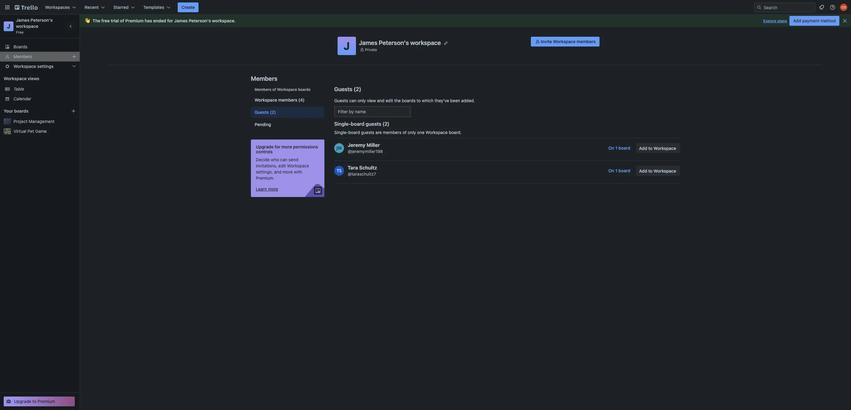 Task type: vqa. For each thing, say whether or not it's contained in the screenshot.
the middle Upgrade button
no



Task type: describe. For each thing, give the bounding box(es) containing it.
james for james peterson's workspace free
[[16, 17, 29, 23]]

they've
[[435, 98, 449, 103]]

james peterson's workspace link
[[16, 17, 54, 29]]

on 1 board for tara schultz
[[609, 168, 631, 174]]

search image
[[757, 5, 762, 10]]

premium.
[[256, 176, 275, 181]]

(2) inside single-board guests (2) single-board guests are members of only one workspace board.
[[383, 121, 390, 127]]

1 for tara schultz
[[616, 168, 618, 174]]

recent
[[85, 5, 99, 10]]

schultz
[[359, 165, 377, 171]]

workspaces
[[45, 5, 70, 10]]

j button
[[338, 37, 356, 55]]

workspace inside banner
[[212, 18, 234, 23]]

workspace for james peterson's workspace free
[[16, 24, 38, 29]]

wave image
[[85, 18, 90, 24]]

project management
[[13, 119, 55, 124]]

calendar link
[[13, 96, 76, 102]]

add inside add payment method "button"
[[794, 18, 802, 23]]

0 vertical spatial more
[[282, 144, 292, 150]]

2 horizontal spatial boards
[[402, 98, 416, 103]]

virtual pet game
[[13, 129, 47, 134]]

0 notifications image
[[819, 4, 826, 11]]

peterson's for james peterson's workspace
[[379, 39, 409, 46]]

calendar
[[13, 96, 31, 101]]

workspace inside button
[[553, 39, 576, 44]]

boards inside "your boards with 2 items" element
[[14, 109, 28, 114]]

private
[[365, 47, 377, 52]]

boards
[[13, 44, 27, 49]]

invite workspace members
[[541, 39, 596, 44]]

tara
[[348, 165, 358, 171]]

0 vertical spatial guests
[[366, 121, 382, 127]]

invitations,
[[256, 163, 277, 169]]

workspace for james peterson's workspace
[[411, 39, 441, 46]]

game
[[35, 129, 47, 134]]

pending
[[255, 122, 271, 127]]

learn more button
[[256, 186, 278, 193]]

invite workspace members button
[[531, 37, 600, 47]]

add to workspace for miller
[[640, 146, 677, 151]]

invite
[[541, 39, 552, 44]]

settings
[[37, 64, 54, 69]]

on 1 board link for miller
[[605, 143, 634, 153]]

templates button
[[140, 2, 174, 12]]

the
[[93, 18, 100, 23]]

christina overa (christinaovera) image
[[841, 4, 848, 11]]

workspace inside upgrade for more permissions controls decide who can send invitations, edit workspace settings, and more with premium.
[[287, 163, 309, 169]]

@jeremymiller198
[[348, 149, 383, 154]]

add to workspace for schultz
[[640, 169, 677, 174]]

(4)
[[299, 97, 305, 103]]

send
[[289, 157, 298, 162]]

workspace settings
[[13, 64, 54, 69]]

add for schultz
[[640, 169, 648, 174]]

can inside upgrade for more permissions controls decide who can send invitations, edit workspace settings, and more with premium.
[[280, 157, 288, 162]]

james peterson's workspace
[[359, 39, 441, 46]]

views
[[28, 76, 39, 81]]

workspaces button
[[41, 2, 80, 12]]

Search field
[[762, 3, 816, 12]]

.
[[234, 18, 236, 23]]

templates
[[143, 5, 164, 10]]

board.
[[449, 130, 462, 135]]

j for j link
[[7, 23, 10, 30]]

workspace navigation collapse icon image
[[67, 22, 75, 31]]

trial
[[111, 18, 119, 23]]

table link
[[13, 86, 76, 92]]

workspace inside popup button
[[13, 64, 36, 69]]

upgrade for upgrade to premium
[[14, 399, 31, 405]]

on for miller
[[609, 146, 615, 151]]

open information menu image
[[830, 4, 836, 10]]

1 horizontal spatial can
[[350, 98, 357, 103]]

create
[[182, 5, 195, 10]]

0 vertical spatial edit
[[386, 98, 393, 103]]

workspace settings button
[[0, 62, 80, 71]]

been
[[451, 98, 460, 103]]

1 vertical spatial premium
[[38, 399, 55, 405]]

miller
[[367, 143, 380, 148]]

workspace members
[[255, 97, 298, 103]]

which
[[422, 98, 434, 103]]

jeremy
[[348, 143, 366, 148]]

one
[[417, 130, 425, 135]]

free
[[16, 30, 24, 35]]

add board image
[[71, 109, 76, 114]]

add payment method button
[[790, 16, 840, 26]]

1 horizontal spatial boards
[[298, 87, 311, 92]]

recent button
[[81, 2, 109, 12]]

upgrade to premium
[[14, 399, 55, 405]]

add payment method
[[794, 18, 836, 23]]

0 vertical spatial and
[[377, 98, 385, 103]]

👋
[[85, 18, 90, 23]]

1 horizontal spatial james
[[174, 18, 188, 23]]

members link
[[0, 52, 80, 62]]

explore plans button
[[764, 17, 788, 25]]

learn
[[256, 187, 267, 192]]

members of workspace boards
[[255, 87, 311, 92]]

with
[[294, 170, 302, 175]]

of inside single-board guests (2) single-board guests are members of only one workspace board.
[[403, 130, 407, 135]]

primary element
[[0, 0, 852, 15]]

2 single- from the top
[[334, 130, 349, 135]]

permissions
[[293, 144, 318, 150]]

0 vertical spatial for
[[167, 18, 173, 23]]

2 vertical spatial members
[[255, 87, 272, 92]]



Task type: locate. For each thing, give the bounding box(es) containing it.
members
[[577, 39, 596, 44], [278, 97, 298, 103], [383, 130, 402, 135]]

your
[[4, 109, 13, 114]]

and
[[377, 98, 385, 103], [274, 170, 282, 175]]

pending link
[[251, 119, 325, 130]]

1 horizontal spatial premium
[[125, 18, 144, 23]]

controls
[[256, 149, 273, 155]]

james peterson's workspace free
[[16, 17, 54, 35]]

upgrade for upgrade for more permissions controls decide who can send invitations, edit workspace settings, and more with premium.
[[256, 144, 274, 150]]

1 single- from the top
[[334, 121, 351, 127]]

1 vertical spatial add
[[640, 146, 648, 151]]

1 vertical spatial on 1 board link
[[605, 166, 634, 176]]

0 vertical spatial add
[[794, 18, 802, 23]]

on
[[609, 146, 615, 151], [609, 168, 615, 174]]

james up private
[[359, 39, 378, 46]]

are
[[376, 130, 382, 135]]

banner
[[80, 15, 852, 27]]

j left james peterson's workspace free
[[7, 23, 10, 30]]

1 vertical spatial upgrade
[[14, 399, 31, 405]]

0 horizontal spatial premium
[[38, 399, 55, 405]]

decide
[[256, 157, 270, 162]]

explore plans
[[764, 19, 788, 23]]

boards right the
[[402, 98, 416, 103]]

only
[[358, 98, 366, 103], [408, 130, 416, 135]]

1 vertical spatial add to workspace link
[[637, 166, 680, 176]]

james for james peterson's workspace
[[359, 39, 378, 46]]

management
[[29, 119, 55, 124]]

edit left the
[[386, 98, 393, 103]]

more
[[282, 144, 292, 150], [283, 170, 293, 175], [268, 187, 278, 192]]

( 2 )
[[354, 86, 362, 93]]

view
[[367, 98, 376, 103]]

add to workspace link for schultz
[[637, 166, 680, 176]]

0 vertical spatial upgrade
[[256, 144, 274, 150]]

@taraschultz7
[[348, 172, 376, 177]]

0 horizontal spatial peterson's
[[31, 17, 53, 23]]

single-board guests (2) single-board guests are members of only one workspace board.
[[334, 121, 462, 135]]

1 horizontal spatial and
[[377, 98, 385, 103]]

0 horizontal spatial members
[[278, 97, 298, 103]]

2 vertical spatial members
[[383, 130, 402, 135]]

members inside single-board guests (2) single-board guests are members of only one workspace board.
[[383, 130, 402, 135]]

j inside j "button"
[[344, 40, 350, 52]]

starred
[[114, 5, 129, 10]]

1 vertical spatial on
[[609, 168, 615, 174]]

0 vertical spatial of
[[120, 18, 124, 23]]

j inside j link
[[7, 23, 10, 30]]

guests left "("
[[334, 86, 353, 93]]

on 1 board link for schultz
[[605, 166, 634, 176]]

1 vertical spatial members
[[251, 75, 278, 82]]

your boards with 2 items element
[[4, 108, 62, 115]]

members up workspace members
[[255, 87, 272, 92]]

can down "("
[[350, 98, 357, 103]]

more left with
[[283, 170, 293, 175]]

can
[[350, 98, 357, 103], [280, 157, 288, 162]]

premium
[[125, 18, 144, 23], [38, 399, 55, 405]]

of inside banner
[[120, 18, 124, 23]]

on 1 board
[[609, 146, 631, 151], [609, 168, 631, 174]]

and inside upgrade for more permissions controls decide who can send invitations, edit workspace settings, and more with premium.
[[274, 170, 282, 175]]

upgrade for more permissions controls decide who can send invitations, edit workspace settings, and more with premium.
[[256, 144, 318, 181]]

0 horizontal spatial james
[[16, 17, 29, 23]]

boards up (4)
[[298, 87, 311, 92]]

1 vertical spatial of
[[273, 87, 276, 92]]

0 vertical spatial on 1 board link
[[605, 143, 634, 153]]

boards up project
[[14, 109, 28, 114]]

only left "one"
[[408, 130, 416, 135]]

j link
[[4, 21, 13, 31]]

upgrade to premium link
[[4, 397, 75, 407]]

2 add to workspace from the top
[[640, 169, 677, 174]]

1 horizontal spatial for
[[275, 144, 281, 150]]

of right "trial" at top left
[[120, 18, 124, 23]]

can right who
[[280, 157, 288, 162]]

virtual
[[13, 129, 26, 134]]

0 vertical spatial only
[[358, 98, 366, 103]]

guests left are
[[361, 130, 375, 135]]

j for j "button"
[[344, 40, 350, 52]]

2 horizontal spatial james
[[359, 39, 378, 46]]

sm image
[[535, 39, 541, 45]]

plans
[[778, 19, 788, 23]]

virtual pet game link
[[13, 128, 76, 135]]

1 vertical spatial can
[[280, 157, 288, 162]]

members up members of workspace boards
[[251, 75, 278, 82]]

the
[[395, 98, 401, 103]]

only left view
[[358, 98, 366, 103]]

1 on 1 board from the top
[[609, 146, 631, 151]]

explore
[[764, 19, 777, 23]]

peterson's inside james peterson's workspace free
[[31, 17, 53, 23]]

pet
[[27, 129, 34, 134]]

2 horizontal spatial peterson's
[[379, 39, 409, 46]]

banner containing 👋
[[80, 15, 852, 27]]

0 vertical spatial add to workspace link
[[637, 143, 680, 153]]

1 horizontal spatial workspace
[[212, 18, 234, 23]]

of up workspace members
[[273, 87, 276, 92]]

0 horizontal spatial and
[[274, 170, 282, 175]]

2 vertical spatial of
[[403, 130, 407, 135]]

jeremy miller @jeremymiller198
[[348, 143, 383, 154]]

for right ended
[[167, 18, 173, 23]]

peterson's for james peterson's workspace free
[[31, 17, 53, 23]]

1 1 from the top
[[616, 146, 618, 151]]

members inside members link
[[13, 54, 32, 59]]

for inside upgrade for more permissions controls decide who can send invitations, edit workspace settings, and more with premium.
[[275, 144, 281, 150]]

1 add to workspace from the top
[[640, 146, 677, 151]]

on for schultz
[[609, 168, 615, 174]]

0 horizontal spatial can
[[280, 157, 288, 162]]

0 vertical spatial j
[[7, 23, 10, 30]]

james down create button
[[174, 18, 188, 23]]

0 horizontal spatial (2)
[[270, 110, 276, 115]]

0 vertical spatial can
[[350, 98, 357, 103]]

1 horizontal spatial edit
[[386, 98, 393, 103]]

1 horizontal spatial members
[[383, 130, 402, 135]]

👋 the free trial of premium has ended for james peterson's workspace .
[[85, 18, 236, 23]]

settings,
[[256, 170, 273, 175]]

2 on 1 board link from the top
[[605, 166, 634, 176]]

guests up 'pending'
[[255, 110, 269, 115]]

0 vertical spatial 1
[[616, 146, 618, 151]]

tara schultz @taraschultz7
[[348, 165, 377, 177]]

of
[[120, 18, 124, 23], [273, 87, 276, 92], [403, 130, 407, 135]]

guests for (2)
[[255, 110, 269, 115]]

1 vertical spatial members
[[278, 97, 298, 103]]

peterson's inside banner
[[189, 18, 211, 23]]

your boards
[[4, 109, 28, 114]]

for up who
[[275, 144, 281, 150]]

create button
[[178, 2, 199, 12]]

1 on from the top
[[609, 146, 615, 151]]

2 add to workspace link from the top
[[637, 166, 680, 176]]

0 horizontal spatial j
[[7, 23, 10, 30]]

0 vertical spatial members
[[13, 54, 32, 59]]

1 for jeremy miller
[[616, 146, 618, 151]]

1 horizontal spatial of
[[273, 87, 276, 92]]

0 vertical spatial on
[[609, 146, 615, 151]]

2 vertical spatial more
[[268, 187, 278, 192]]

only inside single-board guests (2) single-board guests are members of only one workspace board.
[[408, 130, 416, 135]]

1 vertical spatial guests
[[334, 98, 348, 103]]

2 on 1 board from the top
[[609, 168, 631, 174]]

of left "one"
[[403, 130, 407, 135]]

1 horizontal spatial only
[[408, 130, 416, 135]]

0 vertical spatial members
[[577, 39, 596, 44]]

0 horizontal spatial of
[[120, 18, 124, 23]]

edit inside upgrade for more permissions controls decide who can send invitations, edit workspace settings, and more with premium.
[[279, 163, 286, 169]]

and down who
[[274, 170, 282, 175]]

0 vertical spatial boards
[[298, 87, 311, 92]]

0 vertical spatial (2)
[[270, 110, 276, 115]]

0 vertical spatial add to workspace
[[640, 146, 677, 151]]

2 horizontal spatial members
[[577, 39, 596, 44]]

0 horizontal spatial only
[[358, 98, 366, 103]]

(
[[354, 86, 356, 93]]

1 vertical spatial guests
[[361, 130, 375, 135]]

j left private
[[344, 40, 350, 52]]

add for miller
[[640, 146, 648, 151]]

j
[[7, 23, 10, 30], [344, 40, 350, 52]]

method
[[821, 18, 836, 23]]

1 vertical spatial boards
[[402, 98, 416, 103]]

0 vertical spatial premium
[[125, 18, 144, 23]]

2 1 from the top
[[616, 168, 618, 174]]

1 vertical spatial and
[[274, 170, 282, 175]]

0 horizontal spatial boards
[[14, 109, 28, 114]]

added.
[[462, 98, 475, 103]]

1 vertical spatial workspace
[[16, 24, 38, 29]]

2 vertical spatial boards
[[14, 109, 28, 114]]

1 vertical spatial only
[[408, 130, 416, 135]]

2
[[356, 86, 359, 93]]

members inside button
[[577, 39, 596, 44]]

guests left view
[[334, 98, 348, 103]]

workspace inside single-board guests (2) single-board guests are members of only one workspace board.
[[426, 130, 448, 135]]

more right learn
[[268, 187, 278, 192]]

1 horizontal spatial (2)
[[383, 121, 390, 127]]

guests for (
[[334, 86, 353, 93]]

guests can only view and edit the boards to which they've been added.
[[334, 98, 475, 103]]

on 1 board for jeremy miller
[[609, 146, 631, 151]]

james
[[16, 17, 29, 23], [174, 18, 188, 23], [359, 39, 378, 46]]

(2) down workspace members
[[270, 110, 276, 115]]

upgrade inside upgrade for more permissions controls decide who can send invitations, edit workspace settings, and more with premium.
[[256, 144, 274, 150]]

2 vertical spatial add
[[640, 169, 648, 174]]

1 vertical spatial single-
[[334, 130, 349, 135]]

(2) down filter by name 'text box'
[[383, 121, 390, 127]]

add to workspace link
[[637, 143, 680, 153], [637, 166, 680, 176]]

free
[[102, 18, 110, 23]]

2 on from the top
[[609, 168, 615, 174]]

0 horizontal spatial workspace
[[16, 24, 38, 29]]

guests up are
[[366, 121, 382, 127]]

0 horizontal spatial for
[[167, 18, 173, 23]]

1 vertical spatial j
[[344, 40, 350, 52]]

1 horizontal spatial j
[[344, 40, 350, 52]]

Filter by name text field
[[334, 106, 411, 117]]

starred button
[[110, 2, 138, 12]]

2 vertical spatial workspace
[[411, 39, 441, 46]]

0 vertical spatial workspace
[[212, 18, 234, 23]]

has
[[145, 18, 152, 23]]

1 vertical spatial for
[[275, 144, 281, 150]]

workspace views
[[4, 76, 39, 81]]

1 on 1 board link from the top
[[605, 143, 634, 153]]

members
[[13, 54, 32, 59], [251, 75, 278, 82], [255, 87, 272, 92]]

james up free
[[16, 17, 29, 23]]

guests
[[334, 86, 353, 93], [334, 98, 348, 103], [255, 110, 269, 115]]

0 vertical spatial guests
[[334, 86, 353, 93]]

who
[[271, 157, 279, 162]]

1 vertical spatial more
[[283, 170, 293, 175]]

1 vertical spatial edit
[[279, 163, 286, 169]]

2 horizontal spatial of
[[403, 130, 407, 135]]

1 vertical spatial add to workspace
[[640, 169, 677, 174]]

workspace inside james peterson's workspace free
[[16, 24, 38, 29]]

2 vertical spatial guests
[[255, 110, 269, 115]]

)
[[359, 86, 362, 93]]

2 horizontal spatial workspace
[[411, 39, 441, 46]]

members down boards
[[13, 54, 32, 59]]

edit
[[386, 98, 393, 103], [279, 163, 286, 169]]

1 vertical spatial on 1 board
[[609, 168, 631, 174]]

1 vertical spatial (2)
[[383, 121, 390, 127]]

more inside the learn more button
[[268, 187, 278, 192]]

single-
[[334, 121, 351, 127], [334, 130, 349, 135]]

0 vertical spatial single-
[[334, 121, 351, 127]]

1 horizontal spatial peterson's
[[189, 18, 211, 23]]

back to home image
[[15, 2, 38, 12]]

0 vertical spatial on 1 board
[[609, 146, 631, 151]]

edit down who
[[279, 163, 286, 169]]

boards
[[298, 87, 311, 92], [402, 98, 416, 103], [14, 109, 28, 114]]

project management link
[[13, 119, 76, 125]]

for
[[167, 18, 173, 23], [275, 144, 281, 150]]

more up send
[[282, 144, 292, 150]]

learn more
[[256, 187, 278, 192]]

ended
[[153, 18, 166, 23]]

project
[[13, 119, 28, 124]]

and right view
[[377, 98, 385, 103]]

boards link
[[0, 42, 80, 52]]

payment
[[803, 18, 820, 23]]

1 horizontal spatial upgrade
[[256, 144, 274, 150]]

workspace
[[553, 39, 576, 44], [13, 64, 36, 69], [4, 76, 27, 81], [277, 87, 297, 92], [255, 97, 277, 103], [426, 130, 448, 135], [654, 146, 677, 151], [287, 163, 309, 169], [654, 169, 677, 174]]

0 horizontal spatial upgrade
[[14, 399, 31, 405]]

1 vertical spatial 1
[[616, 168, 618, 174]]

table
[[13, 86, 24, 92]]

james inside james peterson's workspace free
[[16, 17, 29, 23]]

add to workspace link for miller
[[637, 143, 680, 153]]

1 add to workspace link from the top
[[637, 143, 680, 153]]

0 horizontal spatial edit
[[279, 163, 286, 169]]



